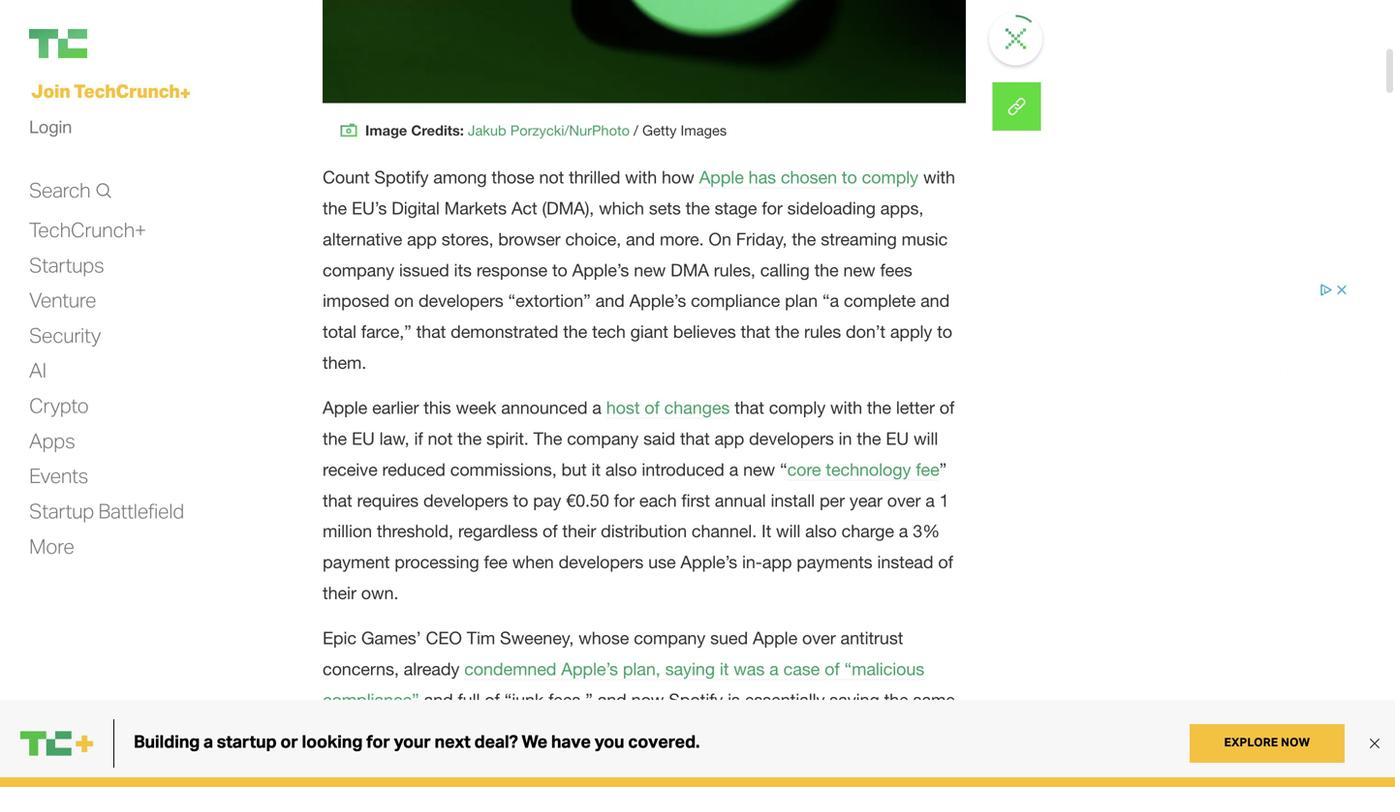 Task type: vqa. For each thing, say whether or not it's contained in the screenshot.
giant within with the eu's digital markets act (dma), which sets the stage for sideloading apps, alternative app stores, browser choice, and more. on friday, the streaming music company issued its response to apple's new dma rules, calling the new fees imposed on developers "extortion" and apple's compliance plan "a complete and total farce," that demonstrated the tech giant believes that the rules don't apply to them.
yes



Task type: locate. For each thing, give the bounding box(es) containing it.
0 horizontal spatial app
[[407, 229, 437, 249]]

company up plan, in the left bottom of the page
[[634, 629, 706, 649]]

a right was in the bottom of the page
[[770, 660, 779, 680]]

over right year
[[887, 491, 921, 511]]

apple inside 'epic games' ceo tim sweeney, whose company sued apple over antitrust concerns, already'
[[753, 629, 798, 649]]

eu down letter
[[886, 429, 909, 449]]

1 vertical spatial tech
[[323, 781, 356, 788]]

will
[[914, 429, 938, 449], [776, 521, 801, 542]]

comply up core
[[769, 398, 826, 418]]

browser
[[498, 229, 561, 249]]

of down pay
[[543, 521, 558, 542]]

over inside " that requires developers to pay €0.50 for each first annual install per year over a 1 million threshold, regardless of their distribution channel. it will also charge a 3% payment processing fee when developers use apple's in-app payments instead of their own.
[[887, 491, 921, 511]]

the right critic
[[931, 750, 956, 771]]

1 horizontal spatial apple
[[699, 167, 744, 188]]

also up €0.50
[[605, 460, 637, 480]]

1 vertical spatial over
[[802, 629, 836, 649]]

will down letter
[[914, 429, 938, 449]]

2 horizontal spatial app
[[762, 552, 792, 573]]

spotify up digital
[[374, 167, 429, 188]]

0 vertical spatial will
[[914, 429, 938, 449]]

app up issued
[[407, 229, 437, 249]]

crypto link
[[29, 393, 89, 419]]

not
[[539, 167, 564, 188], [428, 429, 453, 449]]

fee right technology
[[916, 460, 940, 480]]

of right case
[[825, 660, 840, 680]]

0 vertical spatial tech
[[592, 322, 626, 342]]

friday,
[[736, 229, 787, 249]]

1 horizontal spatial will
[[914, 429, 938, 449]]

0 vertical spatial comply
[[862, 167, 919, 188]]

it right but
[[592, 460, 601, 480]]

for down match,
[[600, 781, 621, 788]]

apple earlier this week announced a host of changes
[[323, 398, 730, 418]]

events link
[[29, 463, 88, 490]]

eu left law, at the bottom left
[[352, 429, 375, 449]]

will right it
[[776, 521, 801, 542]]

of right letter
[[940, 398, 955, 418]]

the down "announced"
[[534, 429, 562, 449]]

share on x image
[[993, 82, 1041, 131]]

techcrunch+ link
[[29, 217, 146, 243]]

tim
[[467, 629, 495, 649]]

total
[[323, 322, 356, 342]]

1 vertical spatial it
[[720, 660, 729, 680]]

security
[[29, 323, 101, 348]]

apple's down the channel.
[[681, 552, 738, 573]]

1 vertical spatial for
[[614, 491, 635, 511]]

2 vertical spatial for
[[600, 781, 621, 788]]

digital
[[392, 198, 440, 219]]

2 vertical spatial apple
[[753, 629, 798, 649]]

that right changes
[[735, 398, 764, 418]]

condemned apple's plan, saying it was a case of "malicious compliance" link
[[323, 660, 925, 712]]

1 vertical spatial apple
[[323, 398, 367, 418]]

crypto
[[29, 393, 89, 418]]

reddit link
[[993, 82, 1041, 131]]

app inside that comply with the letter of the eu law, if not the spirit. the company said that app developers in the eu will receive reduced commissions, but it also introduced a new "
[[715, 429, 744, 449]]

1 vertical spatial app
[[715, 429, 744, 449]]

0 horizontal spatial the
[[323, 750, 351, 771]]

for up friday,
[[762, 198, 783, 219]]

0 horizontal spatial tech
[[323, 781, 356, 788]]

has up the regulation,
[[709, 750, 737, 771]]

apple for to
[[699, 167, 744, 188]]

facebook link
[[993, 82, 1041, 131]]

0 vertical spatial the
[[534, 429, 562, 449]]

€0.50
[[566, 491, 609, 511]]

with the eu's digital markets act (dma), which sets the stage for sideloading apps, alternative app stores, browser choice, and more. on friday, the streaming music company issued its response to apple's new dma rules, calling the new fees imposed on developers "extortion" and apple's compliance plan "a complete and total farce," that demonstrated the tech giant believes that the rules don't apply to them.
[[323, 167, 955, 373]]

a inside condemned apple's plan, saying it was a case of "malicious compliance"
[[770, 660, 779, 680]]

developers up "
[[749, 429, 834, 449]]

/
[[634, 122, 639, 138]]

camera image
[[340, 122, 358, 141]]

response
[[477, 260, 548, 280]]

apple for concerns,
[[753, 629, 798, 649]]

developers down its
[[419, 291, 504, 311]]

saying up and full of "junk fees," and now spotify is essentially saying the same.
[[665, 660, 715, 680]]

the inside that comply with the letter of the eu law, if not the spirit. the company said that app developers in the eu will receive reduced commissions, but it also introduced a new "
[[534, 429, 562, 449]]

apple has chosen to comply link
[[699, 167, 919, 189]]

startup battlefield
[[29, 499, 184, 524]]

1 vertical spatial the
[[323, 750, 351, 771]]

apple up stage on the right top of page
[[699, 167, 744, 188]]

act
[[512, 198, 537, 219]]

commissions,
[[450, 460, 557, 480]]

1 horizontal spatial fee
[[916, 460, 940, 480]]

has
[[749, 167, 776, 188], [709, 750, 737, 771], [506, 781, 533, 788]]

with up the which
[[625, 167, 657, 188]]

new left dma
[[634, 260, 666, 280]]

over inside 'epic games' ceo tim sweeney, whose company sued apple over antitrust concerns, already'
[[802, 629, 836, 649]]

new left "
[[743, 460, 775, 480]]

for inside " that requires developers to pay €0.50 for each first annual install per year over a 1 million threshold, regardless of their distribution channel. it will also charge a 3% payment processing fee when developers use apple's in-app payments instead of their own.
[[614, 491, 635, 511]]

company inside that comply with the letter of the eu law, if not the spirit. the company said that app developers in the eu will receive reduced commissions, but it also introduced a new "
[[567, 429, 639, 449]]

with up apps,
[[923, 167, 955, 188]]

for left the each
[[614, 491, 635, 511]]

0 horizontal spatial it
[[592, 460, 601, 480]]

it left was in the bottom of the page
[[720, 660, 729, 680]]

1 horizontal spatial eu
[[886, 429, 909, 449]]

jakub
[[468, 122, 507, 138]]

that right one
[[471, 781, 501, 788]]

0 horizontal spatial over
[[802, 629, 836, 649]]

that down compliance
[[741, 322, 771, 342]]

with
[[625, 167, 657, 188], [923, 167, 955, 188], [831, 398, 862, 418], [479, 750, 511, 771]]

will inside that comply with the letter of the eu law, if not the spirit. the company said that app developers in the eu will receive reduced commissions, but it also introduced a new "
[[914, 429, 938, 449]]

a left 3%
[[899, 521, 908, 542]]

the
[[323, 198, 347, 219], [686, 198, 710, 219], [792, 229, 816, 249], [815, 260, 839, 280], [563, 322, 587, 342], [775, 322, 800, 342], [867, 398, 891, 418], [323, 429, 347, 449], [458, 429, 482, 449], [857, 429, 881, 449], [884, 690, 909, 711], [931, 750, 956, 771]]

believes
[[673, 322, 736, 342]]

already
[[404, 660, 460, 680]]

0 vertical spatial over
[[887, 491, 921, 511]]

giant inside with the eu's digital markets act (dma), which sets the stage for sideloading apps, alternative app stores, browser choice, and more. on friday, the streaming music company issued its response to apple's new dma rules, calling the new fees imposed on developers "extortion" and apple's compliance plan "a complete and total farce," that demonstrated the tech giant believes that the rules don't apply to them.
[[631, 322, 669, 342]]

for inside the streamer, along with epic, match, and others, has been a longtime critic of the tech giant and one that has pushed for increased regulation, including through th
[[600, 781, 621, 788]]

spotify left the is on the right bottom
[[669, 690, 723, 711]]

2 horizontal spatial has
[[749, 167, 776, 188]]

startups
[[29, 252, 104, 277]]

1 vertical spatial their
[[323, 583, 356, 604]]

spirit.
[[487, 429, 529, 449]]

2 horizontal spatial apple
[[753, 629, 798, 649]]

also down per at the bottom right of page
[[805, 521, 837, 542]]

to inside " that requires developers to pay €0.50 for each first annual install per year over a 1 million threshold, regardless of their distribution channel. it will also charge a 3% payment processing fee when developers use apple's in-app payments instead of their own.
[[513, 491, 528, 511]]

1 horizontal spatial the
[[534, 429, 562, 449]]

join
[[31, 79, 70, 102]]

0 horizontal spatial comply
[[769, 398, 826, 418]]

1 vertical spatial also
[[805, 521, 837, 542]]

that up million at the bottom left of page
[[323, 491, 352, 511]]

a inside that comply with the letter of the eu law, if not the spirit. the company said that app developers in the eu will receive reduced commissions, but it also introduced a new "
[[729, 460, 739, 480]]

1 horizontal spatial giant
[[631, 322, 669, 342]]

if
[[414, 429, 423, 449]]

1 vertical spatial fee
[[484, 552, 508, 573]]

apps link
[[29, 428, 75, 454]]

0 vertical spatial not
[[539, 167, 564, 188]]

fee inside " that requires developers to pay €0.50 for each first annual install per year over a 1 million threshold, regardless of their distribution channel. it will also charge a 3% payment processing fee when developers use apple's in-app payments instead of their own.
[[484, 552, 508, 573]]

the down week
[[458, 429, 482, 449]]

a up annual at the bottom right
[[729, 460, 739, 480]]

0 horizontal spatial fee
[[484, 552, 508, 573]]

concerns,
[[323, 660, 399, 680]]

distribution
[[601, 521, 687, 542]]

a left host
[[592, 398, 602, 418]]

0 horizontal spatial has
[[506, 781, 533, 788]]

of down 3%
[[938, 552, 953, 573]]

0 vertical spatial has
[[749, 167, 776, 188]]

giant down streamer,
[[361, 781, 399, 788]]

1 vertical spatial has
[[709, 750, 737, 771]]

1 horizontal spatial has
[[709, 750, 737, 771]]

on
[[394, 291, 414, 311]]

their down €0.50
[[562, 521, 596, 542]]

company down host
[[567, 429, 639, 449]]

developers inside that comply with the letter of the eu law, if not the spirit. the company said that app developers in the eu will receive reduced commissions, but it also introduced a new "
[[749, 429, 834, 449]]

1 vertical spatial saying
[[830, 690, 880, 711]]

share on linkedin image
[[993, 82, 1041, 131]]

the left streamer,
[[323, 750, 351, 771]]

1 horizontal spatial comply
[[862, 167, 919, 188]]

compliance
[[691, 291, 780, 311]]

0 vertical spatial app
[[407, 229, 437, 249]]

1 vertical spatial spotify
[[669, 690, 723, 711]]

apple's inside " that requires developers to pay €0.50 for each first annual install per year over a 1 million threshold, regardless of their distribution channel. it will also charge a 3% payment processing fee when developers use apple's in-app payments instead of their own.
[[681, 552, 738, 573]]

games'
[[361, 629, 421, 649]]

developers up the regardless
[[423, 491, 508, 511]]

the down plan
[[775, 322, 800, 342]]

the down the count
[[323, 198, 347, 219]]

company inside 'epic games' ceo tim sweeney, whose company sued apple over antitrust concerns, already'
[[634, 629, 706, 649]]

developers down the distribution at left bottom
[[559, 552, 644, 573]]

security link
[[29, 323, 101, 349]]

their down 'payment'
[[323, 583, 356, 604]]

0 vertical spatial apple
[[699, 167, 744, 188]]

not inside that comply with the letter of the eu law, if not the spirit. the company said that app developers in the eu will receive reduced commissions, but it also introduced a new "
[[428, 429, 453, 449]]

fees
[[880, 260, 913, 280]]

tech down streamer,
[[323, 781, 356, 788]]

of right host
[[645, 398, 660, 418]]

the down the "extortion"
[[563, 322, 587, 342]]

1 horizontal spatial over
[[887, 491, 921, 511]]

also inside " that requires developers to pay €0.50 for each first annual install per year over a 1 million threshold, regardless of their distribution channel. it will also charge a 3% payment processing fee when developers use apple's in-app payments instead of their own.
[[805, 521, 837, 542]]

fee down the regardless
[[484, 552, 508, 573]]

the streamer, along with epic, match, and others, has been a longtime critic of the tech giant and one that has pushed for increased regulation, including through th
[[323, 750, 956, 788]]

of right critic
[[912, 750, 927, 771]]

thrilled
[[569, 167, 620, 188]]

that inside the streamer, along with epic, match, and others, has been a longtime critic of the tech giant and one that has pushed for increased regulation, including through th
[[471, 781, 501, 788]]

on
[[709, 229, 732, 249]]

not right if
[[428, 429, 453, 449]]

a left 1
[[926, 491, 935, 511]]

apple's down dma
[[629, 291, 686, 311]]

2 vertical spatial company
[[634, 629, 706, 649]]

along
[[432, 750, 474, 771]]

developers inside with the eu's digital markets act (dma), which sets the stage for sideloading apps, alternative app stores, browser choice, and more. on friday, the streaming music company issued its response to apple's new dma rules, calling the new fees imposed on developers "extortion" and apple's compliance plan "a complete and total farce," that demonstrated the tech giant believes that the rules don't apply to them.
[[419, 291, 504, 311]]

1 horizontal spatial tech
[[592, 322, 626, 342]]

through
[[865, 781, 924, 788]]

apple's down the whose
[[561, 660, 618, 680]]

3%
[[913, 521, 940, 542]]

of inside condemned apple's plan, saying it was a case of "malicious compliance"
[[825, 660, 840, 680]]

the down "malicious
[[884, 690, 909, 711]]

of right full
[[485, 690, 500, 711]]

epic
[[323, 629, 357, 649]]

1 horizontal spatial also
[[805, 521, 837, 542]]

pushed
[[538, 781, 595, 788]]

0 horizontal spatial not
[[428, 429, 453, 449]]

1 horizontal spatial their
[[562, 521, 596, 542]]

"malicious
[[845, 660, 925, 680]]

pay
[[533, 491, 561, 511]]

2 vertical spatial app
[[762, 552, 792, 573]]

ai
[[29, 358, 46, 383]]

0 horizontal spatial eu
[[352, 429, 375, 449]]

0 vertical spatial company
[[323, 260, 394, 280]]

payments
[[797, 552, 873, 573]]

new down the streaming on the right top of the page
[[844, 260, 876, 280]]

"a
[[823, 291, 839, 311]]

that down changes
[[680, 429, 710, 449]]

plan,
[[623, 660, 661, 680]]

1 vertical spatial giant
[[361, 781, 399, 788]]

advertisement element
[[1060, 282, 1350, 788]]

0 vertical spatial also
[[605, 460, 637, 480]]

with left epic,
[[479, 750, 511, 771]]

0 vertical spatial for
[[762, 198, 783, 219]]

of
[[645, 398, 660, 418], [940, 398, 955, 418], [543, 521, 558, 542], [938, 552, 953, 573], [825, 660, 840, 680], [485, 690, 500, 711], [912, 750, 927, 771]]

sets
[[649, 198, 681, 219]]

0 horizontal spatial will
[[776, 521, 801, 542]]

copy share link link
[[993, 82, 1041, 131]]

not up the (dma),
[[539, 167, 564, 188]]

to left pay
[[513, 491, 528, 511]]

giant left believes
[[631, 322, 669, 342]]

2 vertical spatial has
[[506, 781, 533, 788]]

0 horizontal spatial giant
[[361, 781, 399, 788]]

channel.
[[692, 521, 757, 542]]

1 vertical spatial company
[[567, 429, 639, 449]]

app down changes
[[715, 429, 744, 449]]

saying down "malicious
[[830, 690, 880, 711]]

0 horizontal spatial their
[[323, 583, 356, 604]]

comply up apps,
[[862, 167, 919, 188]]

0 horizontal spatial also
[[605, 460, 637, 480]]

the inside the streamer, along with epic, match, and others, has been a longtime critic of the tech giant and one that has pushed for increased regulation, including through th
[[931, 750, 956, 771]]

markets
[[444, 198, 507, 219]]

with inside that comply with the letter of the eu law, if not the spirit. the company said that app developers in the eu will receive reduced commissions, but it also introduced a new "
[[831, 398, 862, 418]]

getty
[[642, 122, 677, 138]]

with inside with the eu's digital markets act (dma), which sets the stage for sideloading apps, alternative app stores, browser choice, and more. on friday, the streaming music company issued its response to apple's new dma rules, calling the new fees imposed on developers "extortion" and apple's compliance plan "a complete and total farce," that demonstrated the tech giant believes that the rules don't apply to them.
[[923, 167, 955, 188]]

0 vertical spatial it
[[592, 460, 601, 480]]

1 horizontal spatial saying
[[830, 690, 880, 711]]

increased
[[626, 781, 700, 788]]

1 horizontal spatial app
[[715, 429, 744, 449]]

dma
[[671, 260, 709, 280]]

the up the receive on the left bottom of page
[[323, 429, 347, 449]]

+
[[180, 81, 190, 104]]

1 vertical spatial not
[[428, 429, 453, 449]]

1 horizontal spatial spotify
[[669, 690, 723, 711]]

1 horizontal spatial it
[[720, 660, 729, 680]]

share over email image
[[993, 82, 1041, 131]]

rules
[[804, 322, 841, 342]]

comply inside that comply with the letter of the eu law, if not the spirit. the company said that app developers in the eu will receive reduced commissions, but it also introduced a new "
[[769, 398, 826, 418]]

and right the "extortion"
[[596, 291, 625, 311]]

0 horizontal spatial apple
[[323, 398, 367, 418]]

app down it
[[762, 552, 792, 573]]

share on reddit image
[[993, 82, 1041, 131]]

0 horizontal spatial saying
[[665, 660, 715, 680]]

tech up host
[[592, 322, 626, 342]]

apple up was in the bottom of the page
[[753, 629, 798, 649]]

has up stage on the right top of page
[[749, 167, 776, 188]]

apple down them.
[[323, 398, 367, 418]]

has down epic,
[[506, 781, 533, 788]]

1 horizontal spatial new
[[743, 460, 775, 480]]

plan
[[785, 291, 818, 311]]

1 horizontal spatial not
[[539, 167, 564, 188]]

a right been
[[785, 750, 794, 771]]

1 vertical spatial comply
[[769, 398, 826, 418]]

events
[[29, 463, 88, 489]]

"
[[780, 460, 787, 480]]

0 vertical spatial giant
[[631, 322, 669, 342]]

(dma),
[[542, 198, 594, 219]]

0 vertical spatial saying
[[665, 660, 715, 680]]

company up imposed
[[323, 260, 394, 280]]

longtime
[[799, 750, 865, 771]]

battlefield
[[98, 499, 184, 524]]

streaming
[[821, 229, 897, 249]]

that
[[416, 322, 446, 342], [741, 322, 771, 342], [735, 398, 764, 418], [680, 429, 710, 449], [323, 491, 352, 511], [471, 781, 501, 788]]

1 vertical spatial will
[[776, 521, 801, 542]]

0 horizontal spatial spotify
[[374, 167, 429, 188]]

with up the in at the bottom
[[831, 398, 862, 418]]

over up case
[[802, 629, 836, 649]]

apple's down 'choice,'
[[572, 260, 629, 280]]



Task type: describe. For each thing, give the bounding box(es) containing it.
copy share link image
[[993, 82, 1041, 131]]

core
[[787, 460, 821, 480]]

and left one
[[404, 781, 433, 788]]

apple's inside condemned apple's plan, saying it was a case of "malicious compliance"
[[561, 660, 618, 680]]

epic games' ceo tim sweeney, whose company sued apple over antitrust concerns, already
[[323, 629, 903, 680]]

"junk
[[505, 690, 544, 711]]

core technology fee link
[[787, 460, 940, 481]]

is
[[728, 690, 740, 711]]

image
[[365, 121, 407, 138]]

calling
[[760, 260, 810, 280]]

and left now
[[598, 690, 627, 711]]

threshold,
[[377, 521, 453, 542]]

techcrunch
[[74, 79, 180, 102]]

company inside with the eu's digital markets act (dma), which sets the stage for sideloading apps, alternative app stores, browser choice, and more. on friday, the streaming music company issued its response to apple's new dma rules, calling the new fees imposed on developers "extortion" and apple's compliance plan "a complete and total farce," that demonstrated the tech giant believes that the rules don't apply to them.
[[323, 260, 394, 280]]

the right sets
[[686, 198, 710, 219]]

images
[[681, 122, 727, 138]]

and full of "junk fees," and now spotify is essentially saying the same.
[[419, 690, 960, 711]]

venture link
[[29, 287, 96, 314]]

mail link
[[993, 82, 1041, 131]]

x link
[[993, 82, 1041, 131]]

and down the which
[[626, 229, 655, 249]]

1
[[940, 491, 949, 511]]

it
[[762, 521, 772, 542]]

payment
[[323, 552, 390, 573]]

fees,"
[[549, 690, 593, 711]]

new inside that comply with the letter of the eu law, if not the spirit. the company said that app developers in the eu will receive reduced commissions, but it also introduced a new "
[[743, 460, 775, 480]]

farce,"
[[361, 322, 412, 342]]

more
[[29, 534, 74, 559]]

in
[[839, 429, 852, 449]]

epic,
[[516, 750, 554, 771]]

its
[[454, 260, 472, 280]]

but
[[562, 460, 587, 480]]

also inside that comply with the letter of the eu law, if not the spirit. the company said that app developers in the eu will receive reduced commissions, but it also introduced a new "
[[605, 460, 637, 480]]

among
[[433, 167, 487, 188]]

search
[[29, 177, 90, 202]]

regardless
[[458, 521, 538, 542]]

don't
[[846, 322, 886, 342]]

2 eu from the left
[[886, 429, 909, 449]]

startups link
[[29, 252, 104, 278]]

and up apply
[[921, 291, 950, 311]]

to up the "extortion"
[[552, 260, 568, 280]]

to up sideloading
[[842, 167, 857, 188]]

that inside " that requires developers to pay €0.50 for each first annual install per year over a 1 million threshold, regardless of their distribution channel. it will also charge a 3% payment processing fee when developers use apple's in-app payments instead of their own.
[[323, 491, 352, 511]]

1 eu from the left
[[352, 429, 375, 449]]

compliance"
[[323, 690, 419, 711]]

case
[[784, 660, 820, 680]]

for inside with the eu's digital markets act (dma), which sets the stage for sideloading apps, alternative app stores, browser choice, and more. on friday, the streaming music company issued its response to apple's new dma rules, calling the new fees imposed on developers "extortion" and apple's compliance plan "a complete and total farce," that demonstrated the tech giant believes that the rules don't apply to them.
[[762, 198, 783, 219]]

share on facebook image
[[993, 82, 1041, 131]]

of inside the streamer, along with epic, match, and others, has been a longtime critic of the tech giant and one that has pushed for increased regulation, including through th
[[912, 750, 927, 771]]

it inside that comply with the letter of the eu law, if not the spirit. the company said that app developers in the eu will receive reduced commissions, but it also introduced a new "
[[592, 460, 601, 480]]

rules,
[[714, 260, 756, 280]]

them.
[[323, 353, 367, 373]]

law,
[[380, 429, 409, 449]]

same.
[[913, 690, 960, 711]]

with inside the streamer, along with epic, match, and others, has been a longtime critic of the tech giant and one that has pushed for increased regulation, including through th
[[479, 750, 511, 771]]

tech inside with the eu's digital markets act (dma), which sets the stage for sideloading apps, alternative app stores, browser choice, and more. on friday, the streaming music company issued its response to apple's new dma rules, calling the new fees imposed on developers "extortion" and apple's compliance plan "a complete and total farce," that demonstrated the tech giant believes that the rules don't apply to them.
[[592, 322, 626, 342]]

tech inside the streamer, along with epic, match, and others, has been a longtime critic of the tech giant and one that has pushed for increased regulation, including through th
[[323, 781, 356, 788]]

alternative
[[323, 229, 402, 249]]

the inside the streamer, along with epic, match, and others, has been a longtime critic of the tech giant and one that has pushed for increased regulation, including through th
[[323, 750, 351, 771]]

startup battlefield link
[[29, 499, 184, 525]]

saying inside condemned apple's plan, saying it was a case of "malicious compliance"
[[665, 660, 715, 680]]

core technology fee
[[787, 460, 940, 480]]

a inside the streamer, along with epic, match, and others, has been a longtime critic of the tech giant and one that has pushed for increased regulation, including through th
[[785, 750, 794, 771]]

imposed
[[323, 291, 390, 311]]

that comply with the letter of the eu law, if not the spirit. the company said that app developers in the eu will receive reduced commissions, but it also introduced a new "
[[323, 398, 955, 480]]

0 vertical spatial fee
[[916, 460, 940, 480]]

apps
[[29, 428, 75, 453]]

receive
[[323, 460, 378, 480]]

use
[[648, 552, 676, 573]]

choice,
[[565, 229, 621, 249]]

issued
[[399, 260, 449, 280]]

host of changes link
[[606, 398, 730, 419]]

to right apply
[[937, 322, 953, 342]]

the up calling
[[792, 229, 816, 249]]

0 vertical spatial spotify
[[374, 167, 429, 188]]

ceo
[[426, 629, 462, 649]]

changes
[[664, 398, 730, 418]]

of inside that comply with the letter of the eu law, if not the spirit. the company said that app developers in the eu will receive reduced commissions, but it also introduced a new "
[[940, 398, 955, 418]]

was
[[734, 660, 765, 680]]

reduced
[[382, 460, 446, 480]]

spotify icon displayed on a phone screen image
[[323, 0, 966, 103]]

technology
[[826, 460, 911, 480]]

requires
[[357, 491, 419, 511]]

techcrunch+
[[29, 217, 146, 242]]

close screen button
[[992, 15, 1040, 63]]

sideloading
[[787, 198, 876, 219]]

per
[[820, 491, 845, 511]]

0 vertical spatial their
[[562, 521, 596, 542]]

eu's
[[352, 198, 387, 219]]

said
[[644, 429, 675, 449]]

giant inside the streamer, along with epic, match, and others, has been a longtime critic of the tech giant and one that has pushed for increased regulation, including through th
[[361, 781, 399, 788]]

login
[[29, 116, 72, 138]]

techcrunch image
[[29, 29, 87, 58]]

own.
[[361, 583, 399, 604]]

host
[[606, 398, 640, 418]]

this
[[424, 398, 451, 418]]

0 horizontal spatial new
[[634, 260, 666, 280]]

it inside condemned apple's plan, saying it was a case of "malicious compliance"
[[720, 660, 729, 680]]

essentially
[[745, 690, 825, 711]]

apps,
[[881, 198, 924, 219]]

stores,
[[442, 229, 494, 249]]

the left letter
[[867, 398, 891, 418]]

the right the in at the bottom
[[857, 429, 881, 449]]

each
[[639, 491, 677, 511]]

app inside " that requires developers to pay €0.50 for each first annual install per year over a 1 million threshold, regardless of their distribution channel. it will also charge a 3% payment processing fee when developers use apple's in-app payments instead of their own.
[[762, 552, 792, 573]]

when
[[512, 552, 554, 573]]

how
[[662, 167, 695, 188]]

"extortion"
[[508, 291, 591, 311]]

and left full
[[424, 690, 453, 711]]

streamer,
[[356, 750, 427, 771]]

and up increased
[[617, 750, 646, 771]]

chosen
[[781, 167, 837, 188]]

instead
[[877, 552, 934, 573]]

image credits: jakub porzycki/nurphoto / getty images
[[365, 121, 727, 138]]

more link
[[29, 534, 74, 560]]

search image
[[95, 181, 111, 200]]

app inside with the eu's digital markets act (dma), which sets the stage for sideloading apps, alternative app stores, browser choice, and more. on friday, the streaming music company issued its response to apple's new dma rules, calling the new fees imposed on developers "extortion" and apple's compliance plan "a complete and total farce," that demonstrated the tech giant believes that the rules don't apply to them.
[[407, 229, 437, 249]]

that right farce,"
[[416, 322, 446, 342]]

the up "a
[[815, 260, 839, 280]]

introduced
[[642, 460, 725, 480]]

critic
[[870, 750, 907, 771]]

close screen image
[[1006, 28, 1026, 49]]

match,
[[559, 750, 612, 771]]

processing
[[395, 552, 479, 573]]

complete
[[844, 291, 916, 311]]

will inside " that requires developers to pay €0.50 for each first annual install per year over a 1 million threshold, regardless of their distribution channel. it will also charge a 3% payment processing fee when developers use apple's in-app payments instead of their own.
[[776, 521, 801, 542]]

2 horizontal spatial new
[[844, 260, 876, 280]]



